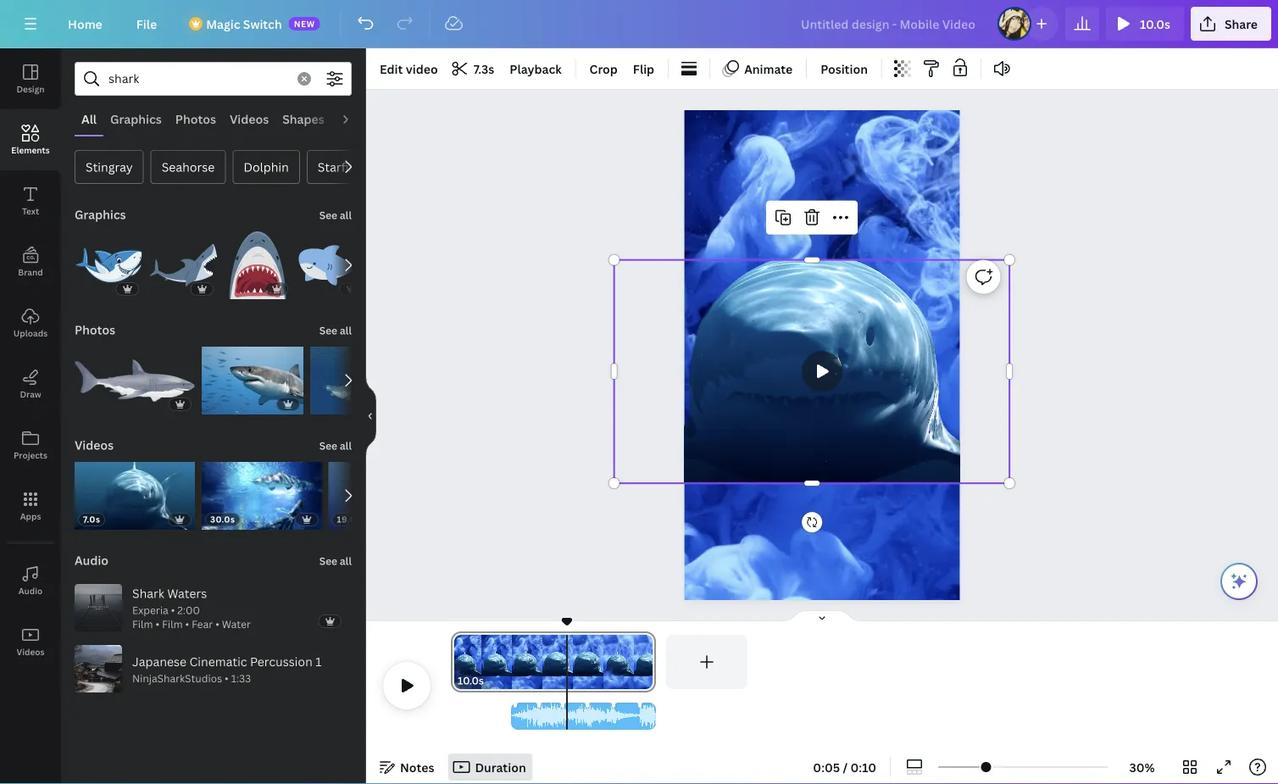 Task type: describe. For each thing, give the bounding box(es) containing it.
1 horizontal spatial videos button
[[73, 428, 115, 462]]

2 great white shark image from the left
[[310, 347, 401, 415]]

0 horizontal spatial audio button
[[0, 550, 61, 611]]

all
[[81, 111, 97, 127]]

7.0s
[[83, 514, 100, 525]]

• down "experia"
[[156, 617, 160, 631]]

all for audio
[[340, 554, 352, 568]]

position
[[821, 61, 868, 77]]

all for photos
[[340, 323, 352, 337]]

shark waters
[[132, 585, 207, 602]]

2 horizontal spatial audio button
[[331, 103, 379, 135]]

30.0s
[[210, 514, 235, 525]]

dolphin
[[244, 159, 289, 175]]

2 horizontal spatial videos
[[230, 111, 269, 127]]

see all for photos
[[319, 323, 352, 337]]

magic
[[206, 16, 240, 32]]

uploads
[[13, 327, 48, 339]]

draw button
[[0, 354, 61, 415]]

0 horizontal spatial photos
[[75, 322, 115, 338]]

0 vertical spatial videos button
[[223, 103, 276, 135]]

1 vertical spatial audio
[[75, 552, 109, 568]]

water
[[222, 617, 251, 631]]

0 vertical spatial graphics button
[[103, 103, 169, 135]]

ninjasharkstudios
[[132, 671, 222, 685]]

share
[[1225, 16, 1258, 32]]

0 vertical spatial trimming, end edge slider
[[641, 635, 656, 689]]

animate button
[[717, 55, 800, 82]]

brand button
[[0, 231, 61, 292]]

shark  open mouth image
[[224, 231, 292, 299]]

draw
[[20, 388, 41, 400]]

1 vertical spatial videos
[[75, 437, 114, 453]]

playback
[[510, 61, 562, 77]]

shapes
[[282, 111, 325, 127]]

see for videos
[[319, 439, 337, 453]]

trimming position slider
[[511, 703, 656, 730]]

flip
[[633, 61, 655, 77]]

starfish button
[[307, 150, 373, 184]]

seahorse
[[162, 159, 215, 175]]

1 great white shark image from the left
[[202, 347, 304, 415]]

duration button
[[448, 754, 533, 781]]

fear
[[192, 617, 213, 631]]

home link
[[54, 7, 116, 41]]

apps
[[20, 510, 41, 522]]

30%
[[1130, 759, 1155, 775]]

share button
[[1191, 7, 1272, 41]]

file button
[[123, 7, 171, 41]]

design button
[[0, 48, 61, 109]]

side panel tab list
[[0, 48, 61, 672]]

film, film, fear, water, 120 seconds element
[[132, 603, 251, 632]]

uploads button
[[0, 292, 61, 354]]

0 vertical spatial graphics
[[110, 111, 162, 127]]

cute shark sea animal image
[[298, 231, 366, 299]]

1 vertical spatial graphics button
[[73, 198, 128, 231]]

1 film from the left
[[132, 617, 153, 631]]

see for photos
[[319, 323, 337, 337]]

• inside japanese cinematic percussion 1 ninjasharkstudios • 1:33
[[225, 671, 229, 685]]

japanese cinematic percussion 1 ninjasharkstudios • 1:33
[[132, 654, 322, 685]]

elements button
[[0, 109, 61, 170]]

home
[[68, 16, 102, 32]]

see for audio
[[319, 554, 337, 568]]

0:05
[[813, 759, 840, 775]]

see all button for photos
[[318, 313, 354, 347]]

starfish
[[318, 159, 362, 175]]

cinematic
[[189, 654, 247, 670]]

all for videos
[[340, 439, 352, 453]]

videos inside side panel tab list
[[17, 646, 44, 657]]

playback button
[[503, 55, 569, 82]]

see all for graphics
[[319, 208, 352, 222]]

1:33
[[231, 671, 251, 685]]

see all button for videos
[[318, 428, 354, 462]]

experia
[[132, 603, 169, 617]]



Task type: locate. For each thing, give the bounding box(es) containing it.
1 horizontal spatial film
[[162, 617, 183, 631]]

photos button
[[169, 103, 223, 135], [73, 313, 117, 347]]

shark image
[[149, 231, 217, 299]]

19.0s group
[[329, 462, 449, 530]]

audio button up starfish button
[[331, 103, 379, 135]]

photos down search elements search box
[[175, 111, 216, 127]]

2:00
[[177, 603, 200, 617]]

Design title text field
[[788, 7, 991, 41]]

waters
[[167, 585, 207, 602]]

1 horizontal spatial trimming, start edge slider
[[511, 703, 523, 730]]

experia • 2:00 film • film • fear • water
[[132, 603, 251, 631]]

audio up starfish button
[[338, 111, 372, 127]]

shapes button
[[276, 103, 331, 135]]

1 vertical spatial 10.0s
[[458, 674, 484, 688]]

0 vertical spatial videos
[[230, 111, 269, 127]]

1 vertical spatial trimming, end edge slider
[[644, 703, 656, 730]]

see all button down starfish button
[[318, 198, 354, 231]]

trimming, start edge slider left page title text field
[[451, 635, 466, 689]]

0 vertical spatial 10.0s button
[[1106, 7, 1184, 41]]

photos button down search elements search box
[[169, 103, 223, 135]]

1
[[316, 654, 322, 670]]

3 see all button from the top
[[318, 428, 354, 462]]

all for graphics
[[340, 208, 352, 222]]

audio
[[338, 111, 372, 127], [75, 552, 109, 568], [18, 585, 43, 596]]

Search elements search field
[[109, 63, 287, 95]]

all left hide image
[[340, 439, 352, 453]]

4 see all button from the top
[[318, 543, 354, 577]]

trimming, end edge slider
[[641, 635, 656, 689], [644, 703, 656, 730]]

see all for audio
[[319, 554, 352, 568]]

file
[[136, 16, 157, 32]]

10.0s
[[1140, 16, 1171, 32], [458, 674, 484, 688]]

hide image
[[365, 376, 376, 457]]

1 vertical spatial photos button
[[73, 313, 117, 347]]

0 horizontal spatial videos
[[17, 646, 44, 657]]

audio inside side panel tab list
[[18, 585, 43, 596]]

1 horizontal spatial great white shark image
[[310, 347, 401, 415]]

1 all from the top
[[340, 208, 352, 222]]

1 vertical spatial videos button
[[73, 428, 115, 462]]

crop button
[[583, 55, 625, 82]]

all down starfish button
[[340, 208, 352, 222]]

0 horizontal spatial audio
[[18, 585, 43, 596]]

2 vertical spatial audio
[[18, 585, 43, 596]]

0 vertical spatial 10.0s
[[1140, 16, 1171, 32]]

graphics button
[[103, 103, 169, 135], [73, 198, 128, 231]]

watercolor shark image
[[75, 347, 195, 415]]

see
[[319, 208, 337, 222], [319, 323, 337, 337], [319, 439, 337, 453], [319, 554, 337, 568]]

1 horizontal spatial 10.0s button
[[1106, 7, 1184, 41]]

7.3s button
[[447, 55, 501, 82]]

film down "experia"
[[132, 617, 153, 631]]

see all down 19.0s
[[319, 554, 352, 568]]

2 horizontal spatial audio
[[338, 111, 372, 127]]

text button
[[0, 170, 61, 231]]

0 horizontal spatial videos button
[[0, 611, 61, 672]]

see all button for graphics
[[318, 198, 354, 231]]

10.0s button
[[1106, 7, 1184, 41], [458, 672, 484, 689]]

1 see from the top
[[319, 208, 337, 222]]

see all
[[319, 208, 352, 222], [319, 323, 352, 337], [319, 439, 352, 453], [319, 554, 352, 568]]

• left 2:00
[[171, 603, 175, 617]]

projects
[[14, 449, 47, 461]]

all
[[340, 208, 352, 222], [340, 323, 352, 337], [340, 439, 352, 453], [340, 554, 352, 568]]

duration
[[475, 759, 526, 775]]

2 film from the left
[[162, 617, 183, 631]]

1 horizontal spatial 10.0s
[[1140, 16, 1171, 32]]

canva assistant image
[[1229, 571, 1250, 592]]

1 vertical spatial photos
[[75, 322, 115, 338]]

2 all from the top
[[340, 323, 352, 337]]

audio down apps
[[18, 585, 43, 596]]

3 all from the top
[[340, 439, 352, 453]]

film down 2:00
[[162, 617, 183, 631]]

all button
[[75, 103, 103, 135]]

audio button
[[331, 103, 379, 135], [73, 543, 110, 577], [0, 550, 61, 611]]

2 see from the top
[[319, 323, 337, 337]]

0 horizontal spatial 10.0s button
[[458, 672, 484, 689]]

0:05 / 0:10
[[813, 759, 877, 775]]

see all button down 19.0s
[[318, 543, 354, 577]]

see all left hide image
[[319, 439, 352, 453]]

graphics button right all on the top
[[103, 103, 169, 135]]

• left 1:33
[[225, 671, 229, 685]]

see down 19.0s
[[319, 554, 337, 568]]

•
[[171, 603, 175, 617], [156, 617, 160, 631], [185, 617, 189, 631], [216, 617, 219, 631], [225, 671, 229, 685]]

photos
[[175, 111, 216, 127], [75, 322, 115, 338]]

4 see from the top
[[319, 554, 337, 568]]

3 see from the top
[[319, 439, 337, 453]]

0 vertical spatial audio
[[338, 111, 372, 127]]

graphics button down the stingray at the top left
[[73, 198, 128, 231]]

all down cute shark sea animal image on the top left of the page
[[340, 323, 352, 337]]

animate
[[744, 61, 793, 77]]

.
[[710, 160, 712, 169]]

• down 2:00
[[185, 617, 189, 631]]

graphics
[[110, 111, 162, 127], [75, 206, 126, 223]]

trimming, start edge slider up duration on the bottom left
[[511, 703, 523, 730]]

video
[[406, 61, 438, 77]]

1 horizontal spatial audio button
[[73, 543, 110, 577]]

magic switch
[[206, 16, 282, 32]]

19.0s
[[337, 514, 361, 525]]

2 vertical spatial videos button
[[0, 611, 61, 672]]

japanese
[[132, 654, 187, 670]]

notes
[[400, 759, 434, 775]]

1 horizontal spatial audio
[[75, 552, 109, 568]]

cartoon friendly shark image
[[75, 231, 142, 299]]

see all button for audio
[[318, 543, 354, 577]]

0 horizontal spatial film
[[132, 617, 153, 631]]

7.0s group
[[75, 452, 195, 530]]

percussion
[[250, 654, 313, 670]]

notes button
[[373, 754, 441, 781]]

• right fear
[[216, 617, 219, 631]]

2 see all button from the top
[[318, 313, 354, 347]]

10.0s left page title text field
[[458, 674, 484, 688]]

audio down 7.0s
[[75, 552, 109, 568]]

2 horizontal spatial videos button
[[223, 103, 276, 135]]

all down 19.0s
[[340, 554, 352, 568]]

crop
[[590, 61, 618, 77]]

audio button down 7.0s
[[73, 543, 110, 577]]

hide pages image
[[782, 610, 863, 623]]

0 horizontal spatial 10.0s
[[458, 674, 484, 688]]

0 horizontal spatial great white shark image
[[202, 347, 304, 415]]

1 vertical spatial trimming, start edge slider
[[511, 703, 523, 730]]

see for graphics
[[319, 208, 337, 222]]

position button
[[814, 55, 875, 82]]

projects button
[[0, 415, 61, 476]]

7.3s
[[474, 61, 495, 77]]

10.0s button inside main menu bar
[[1106, 7, 1184, 41]]

stingray button
[[75, 150, 144, 184]]

1 see all from the top
[[319, 208, 352, 222]]

1 horizontal spatial photos
[[175, 111, 216, 127]]

film
[[132, 617, 153, 631], [162, 617, 183, 631]]

see all button down cute shark sea animal image on the top left of the page
[[318, 313, 354, 347]]

audio button down apps
[[0, 550, 61, 611]]

1 see all button from the top
[[318, 198, 354, 231]]

0 vertical spatial photos
[[175, 111, 216, 127]]

edit video button
[[373, 55, 445, 82]]

stingray
[[86, 159, 133, 175]]

see all for videos
[[319, 439, 352, 453]]

0 vertical spatial photos button
[[169, 103, 223, 135]]

/
[[843, 759, 848, 775]]

photos button right uploads at the left of the page
[[73, 313, 117, 347]]

switch
[[243, 16, 282, 32]]

trimming, start edge slider
[[451, 635, 466, 689], [511, 703, 523, 730]]

videos
[[230, 111, 269, 127], [75, 437, 114, 453], [17, 646, 44, 657]]

group
[[75, 221, 142, 299], [149, 221, 217, 299], [224, 221, 292, 299], [298, 231, 366, 299], [202, 337, 304, 415], [75, 347, 195, 415], [310, 347, 401, 415]]

brand
[[18, 266, 43, 278]]

design
[[16, 83, 45, 95]]

elements
[[11, 144, 50, 156]]

dolphin button
[[233, 150, 300, 184]]

1 horizontal spatial videos
[[75, 437, 114, 453]]

Page title text field
[[491, 672, 498, 689]]

see all button left hide image
[[318, 428, 354, 462]]

3 see all from the top
[[319, 439, 352, 453]]

0:10
[[851, 759, 877, 775]]

see all button
[[318, 198, 354, 231], [318, 313, 354, 347], [318, 428, 354, 462], [318, 543, 354, 577]]

30.0s group
[[202, 452, 322, 530]]

see all down starfish button
[[319, 208, 352, 222]]

1 horizontal spatial photos button
[[169, 103, 223, 135]]

4 see all from the top
[[319, 554, 352, 568]]

10.0s left share dropdown button
[[1140, 16, 1171, 32]]

30% button
[[1115, 754, 1170, 781]]

0 vertical spatial trimming, start edge slider
[[451, 635, 466, 689]]

shark
[[132, 585, 164, 602]]

2 vertical spatial videos
[[17, 646, 44, 657]]

graphics right "all" button at top left
[[110, 111, 162, 127]]

see down starfish
[[319, 208, 337, 222]]

seahorse button
[[151, 150, 226, 184]]

2 see all from the top
[[319, 323, 352, 337]]

apps button
[[0, 476, 61, 537]]

4 all from the top
[[340, 554, 352, 568]]

0 horizontal spatial trimming, start edge slider
[[451, 635, 466, 689]]

10.0s inside 10.0s button
[[1140, 16, 1171, 32]]

0 horizontal spatial photos button
[[73, 313, 117, 347]]

see left hide image
[[319, 439, 337, 453]]

see all down cute shark sea animal image on the top left of the page
[[319, 323, 352, 337]]

text
[[22, 205, 39, 217]]

1 vertical spatial 10.0s button
[[458, 672, 484, 689]]

flip button
[[626, 55, 661, 82]]

videos button
[[223, 103, 276, 135], [73, 428, 115, 462], [0, 611, 61, 672]]

great white shark image
[[202, 347, 304, 415], [310, 347, 401, 415]]

see down cute shark sea animal image on the top left of the page
[[319, 323, 337, 337]]

graphics down the stingray at the top left
[[75, 206, 126, 223]]

edit video
[[380, 61, 438, 77]]

photos right uploads at the left of the page
[[75, 322, 115, 338]]

1 vertical spatial graphics
[[75, 206, 126, 223]]

new
[[294, 18, 315, 29]]

main menu bar
[[0, 0, 1279, 48]]

edit
[[380, 61, 403, 77]]



Task type: vqa. For each thing, say whether or not it's contained in the screenshot.
Search search box
no



